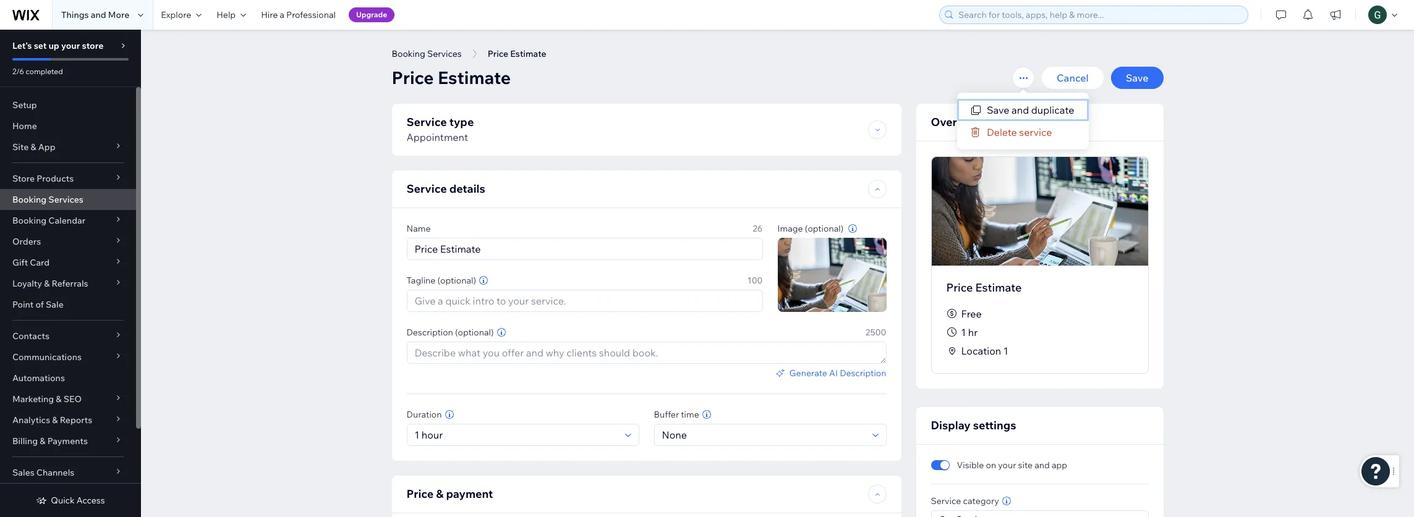 Task type: vqa. For each thing, say whether or not it's contained in the screenshot.
Seo
yes



Task type: locate. For each thing, give the bounding box(es) containing it.
Duration field
[[411, 425, 621, 446]]

loyalty & referrals
[[12, 278, 88, 289]]

things and more
[[61, 9, 129, 20]]

1 vertical spatial 1
[[1004, 345, 1008, 357]]

generate ai description
[[790, 368, 887, 379]]

booking inside dropdown button
[[12, 215, 46, 226]]

ai
[[829, 368, 838, 379]]

services inside button
[[427, 48, 462, 59]]

2500
[[866, 327, 887, 338]]

automations link
[[0, 368, 136, 389]]

0 horizontal spatial booking services
[[12, 194, 83, 205]]

0 vertical spatial (optional)
[[805, 223, 844, 234]]

(optional) down tagline (optional)
[[455, 327, 494, 338]]

settings
[[973, 419, 1017, 433]]

1 vertical spatial your
[[998, 460, 1016, 471]]

marketing
[[12, 394, 54, 405]]

your right up
[[61, 40, 80, 51]]

hire
[[261, 9, 278, 20]]

Service category field
[[935, 511, 1131, 518]]

& left payment
[[436, 487, 444, 502]]

name
[[407, 223, 431, 234]]

services for booking services button
[[427, 48, 462, 59]]

0 horizontal spatial services
[[48, 194, 83, 205]]

booking for booking services button
[[392, 48, 425, 59]]

0 vertical spatial booking
[[392, 48, 425, 59]]

display settings
[[931, 419, 1017, 433]]

and for duplicate
[[1012, 104, 1029, 116]]

point
[[12, 299, 34, 310]]

& for billing
[[40, 436, 45, 447]]

channels
[[36, 468, 74, 479]]

& for analytics
[[52, 415, 58, 426]]

save
[[1126, 72, 1149, 84], [987, 104, 1010, 116]]

& right the billing
[[40, 436, 45, 447]]

setup
[[12, 100, 37, 111]]

price inside button
[[488, 48, 509, 59]]

1 vertical spatial service
[[407, 182, 447, 196]]

and left more
[[91, 9, 106, 20]]

contacts
[[12, 331, 49, 342]]

analytics
[[12, 415, 50, 426]]

price
[[488, 48, 509, 59], [392, 67, 434, 88], [947, 281, 973, 295], [407, 487, 434, 502]]

0 vertical spatial service
[[407, 115, 447, 129]]

& right loyalty
[[44, 278, 50, 289]]

services
[[427, 48, 462, 59], [48, 194, 83, 205]]

0 vertical spatial estimate
[[510, 48, 546, 59]]

booking services inside booking services link
[[12, 194, 83, 205]]

site
[[12, 142, 29, 153]]

Search for tools, apps, help & more... field
[[955, 6, 1244, 24]]

save inside button
[[987, 104, 1010, 116]]

0 horizontal spatial and
[[91, 9, 106, 20]]

booking
[[392, 48, 425, 59], [12, 194, 46, 205], [12, 215, 46, 226]]

booking down upgrade button
[[392, 48, 425, 59]]

1 vertical spatial booking services
[[12, 194, 83, 205]]

0 horizontal spatial description
[[407, 327, 453, 338]]

your right the on
[[998, 460, 1016, 471]]

1 vertical spatial and
[[1012, 104, 1029, 116]]

Name field
[[411, 239, 759, 260]]

(optional) for image (optional)
[[805, 223, 844, 234]]

& for site
[[31, 142, 36, 153]]

things
[[61, 9, 89, 20]]

1 right location
[[1004, 345, 1008, 357]]

description
[[407, 327, 453, 338], [840, 368, 887, 379]]

set
[[34, 40, 47, 51]]

price estimate
[[488, 48, 546, 59], [392, 67, 511, 88], [947, 281, 1022, 295]]

analytics & reports
[[12, 415, 92, 426]]

site & app button
[[0, 137, 136, 158]]

price estimate button
[[482, 45, 553, 63]]

0 vertical spatial your
[[61, 40, 80, 51]]

(optional)
[[805, 223, 844, 234], [438, 275, 476, 286], [455, 327, 494, 338]]

home
[[12, 121, 37, 132]]

calendar
[[48, 215, 85, 226]]

1 horizontal spatial save
[[1126, 72, 1149, 84]]

1 horizontal spatial booking services
[[392, 48, 462, 59]]

tagline
[[407, 275, 436, 286]]

0 vertical spatial booking services
[[392, 48, 462, 59]]

& for marketing
[[56, 394, 62, 405]]

description down the tagline
[[407, 327, 453, 338]]

overview
[[931, 115, 982, 129]]

booking services for booking services link
[[12, 194, 83, 205]]

save inside button
[[1126, 72, 1149, 84]]

1 left "hr"
[[961, 327, 966, 339]]

service left the category
[[931, 496, 961, 507]]

booking down store
[[12, 194, 46, 205]]

1 horizontal spatial description
[[840, 368, 887, 379]]

(optional) right the tagline
[[438, 275, 476, 286]]

&
[[31, 142, 36, 153], [44, 278, 50, 289], [56, 394, 62, 405], [52, 415, 58, 426], [40, 436, 45, 447], [436, 487, 444, 502]]

1 horizontal spatial and
[[1012, 104, 1029, 116]]

0 horizontal spatial 1
[[961, 327, 966, 339]]

1 vertical spatial (optional)
[[438, 275, 476, 286]]

save and duplicate
[[987, 104, 1075, 116]]

1 vertical spatial services
[[48, 194, 83, 205]]

2 horizontal spatial and
[[1035, 460, 1050, 471]]

visible on your site and app
[[957, 460, 1068, 471]]

orders button
[[0, 231, 136, 252]]

hr
[[968, 327, 978, 339]]

services inside sidebar element
[[48, 194, 83, 205]]

service
[[407, 115, 447, 129], [407, 182, 447, 196], [931, 496, 961, 507]]

and right site
[[1035, 460, 1050, 471]]

hire a professional link
[[254, 0, 343, 30]]

0 vertical spatial services
[[427, 48, 462, 59]]

2 vertical spatial (optional)
[[455, 327, 494, 338]]

more
[[108, 9, 129, 20]]

description right ai
[[840, 368, 887, 379]]

and up delete service
[[1012, 104, 1029, 116]]

1 horizontal spatial services
[[427, 48, 462, 59]]

save for save and duplicate
[[987, 104, 1010, 116]]

category
[[963, 496, 999, 507]]

estimate inside button
[[510, 48, 546, 59]]

& right site
[[31, 142, 36, 153]]

Buffer time field
[[658, 425, 869, 446]]

image
[[778, 223, 803, 234]]

Description (optional) text field
[[407, 343, 886, 364]]

billing & payments button
[[0, 431, 136, 452]]

booking services
[[392, 48, 462, 59], [12, 194, 83, 205]]

booking up the orders
[[12, 215, 46, 226]]

tagline (optional)
[[407, 275, 476, 286]]

(optional) right image
[[805, 223, 844, 234]]

service inside "service type appointment"
[[407, 115, 447, 129]]

and inside button
[[1012, 104, 1029, 116]]

service up appointment
[[407, 115, 447, 129]]

2 vertical spatial and
[[1035, 460, 1050, 471]]

1 horizontal spatial your
[[998, 460, 1016, 471]]

on
[[986, 460, 996, 471]]

estimate
[[510, 48, 546, 59], [438, 67, 511, 88], [976, 281, 1022, 295]]

app
[[1052, 460, 1068, 471]]

service left the details
[[407, 182, 447, 196]]

2/6
[[12, 67, 24, 76]]

2 vertical spatial booking
[[12, 215, 46, 226]]

cancel button
[[1042, 67, 1104, 89]]

0 vertical spatial save
[[1126, 72, 1149, 84]]

(optional) for tagline (optional)
[[438, 275, 476, 286]]

booking inside button
[[392, 48, 425, 59]]

& left the seo at the bottom of the page
[[56, 394, 62, 405]]

0 horizontal spatial save
[[987, 104, 1010, 116]]

price & payment
[[407, 487, 493, 502]]

1 vertical spatial save
[[987, 104, 1010, 116]]

1 vertical spatial booking
[[12, 194, 46, 205]]

quick access button
[[36, 495, 105, 507]]

service for service type appointment
[[407, 115, 447, 129]]

generate ai description button
[[775, 368, 887, 379]]

sales channels button
[[0, 463, 136, 484]]

automations
[[12, 373, 65, 384]]

0 vertical spatial and
[[91, 9, 106, 20]]

2 vertical spatial service
[[931, 496, 961, 507]]

0 vertical spatial price estimate
[[488, 48, 546, 59]]

billing & payments
[[12, 436, 88, 447]]

0 vertical spatial 1
[[961, 327, 966, 339]]

gift card button
[[0, 252, 136, 273]]

& left reports
[[52, 415, 58, 426]]

booking services inside booking services button
[[392, 48, 462, 59]]

and
[[91, 9, 106, 20], [1012, 104, 1029, 116], [1035, 460, 1050, 471]]

save and duplicate button
[[957, 99, 1089, 121]]

menu
[[957, 99, 1089, 143]]

0 horizontal spatial your
[[61, 40, 80, 51]]

card
[[30, 257, 50, 268]]



Task type: describe. For each thing, give the bounding box(es) containing it.
delete
[[987, 126, 1017, 139]]

site
[[1018, 460, 1033, 471]]

point of sale
[[12, 299, 64, 310]]

delete service button
[[957, 121, 1089, 143]]

booking for booking calendar dropdown button
[[12, 215, 46, 226]]

buffer
[[654, 409, 679, 421]]

home link
[[0, 116, 136, 137]]

your inside sidebar element
[[61, 40, 80, 51]]

menu containing save and duplicate
[[957, 99, 1089, 143]]

store products button
[[0, 168, 136, 189]]

completed
[[26, 67, 63, 76]]

reports
[[60, 415, 92, 426]]

sale
[[46, 299, 64, 310]]

communications button
[[0, 347, 136, 368]]

booking services button
[[386, 45, 468, 63]]

hire a professional
[[261, 9, 336, 20]]

let's
[[12, 40, 32, 51]]

access
[[77, 495, 105, 507]]

duration
[[407, 409, 442, 421]]

up
[[49, 40, 59, 51]]

booking calendar
[[12, 215, 85, 226]]

1 vertical spatial estimate
[[438, 67, 511, 88]]

2 vertical spatial price estimate
[[947, 281, 1022, 295]]

gift
[[12, 257, 28, 268]]

marketing & seo
[[12, 394, 82, 405]]

100
[[748, 275, 763, 286]]

help button
[[209, 0, 254, 30]]

booking for booking services link
[[12, 194, 46, 205]]

26
[[753, 223, 763, 234]]

booking services for booking services button
[[392, 48, 462, 59]]

display
[[931, 419, 971, 433]]

loyalty & referrals button
[[0, 273, 136, 294]]

orders
[[12, 236, 41, 247]]

buffer time
[[654, 409, 699, 421]]

visible
[[957, 460, 984, 471]]

store
[[82, 40, 104, 51]]

a
[[280, 9, 284, 20]]

1 hr
[[961, 327, 978, 339]]

setup link
[[0, 95, 136, 116]]

generate
[[790, 368, 827, 379]]

upgrade
[[356, 10, 387, 19]]

products
[[37, 173, 74, 184]]

delete service
[[987, 126, 1052, 139]]

service for service category
[[931, 496, 961, 507]]

booking calendar button
[[0, 210, 136, 231]]

marketing & seo button
[[0, 389, 136, 410]]

payments
[[47, 436, 88, 447]]

cancel
[[1057, 72, 1089, 84]]

store
[[12, 173, 35, 184]]

price estimate inside button
[[488, 48, 546, 59]]

Tagline (optional) text field
[[407, 291, 762, 312]]

service category
[[931, 496, 999, 507]]

1 vertical spatial price estimate
[[392, 67, 511, 88]]

contacts button
[[0, 326, 136, 347]]

point of sale link
[[0, 294, 136, 315]]

duplicate
[[1031, 104, 1075, 116]]

(optional) for description (optional)
[[455, 327, 494, 338]]

site & app
[[12, 142, 55, 153]]

referrals
[[52, 278, 88, 289]]

booking services link
[[0, 189, 136, 210]]

service details
[[407, 182, 485, 196]]

sales
[[12, 468, 34, 479]]

& for loyalty
[[44, 278, 50, 289]]

service type appointment
[[407, 115, 474, 143]]

0 vertical spatial description
[[407, 327, 453, 338]]

location
[[961, 345, 1001, 357]]

app
[[38, 142, 55, 153]]

let's set up your store
[[12, 40, 104, 51]]

loyalty
[[12, 278, 42, 289]]

of
[[36, 299, 44, 310]]

1 vertical spatial description
[[840, 368, 887, 379]]

services for booking services link
[[48, 194, 83, 205]]

service for service details
[[407, 182, 447, 196]]

save for save
[[1126, 72, 1149, 84]]

seo
[[64, 394, 82, 405]]

1 horizontal spatial 1
[[1004, 345, 1008, 357]]

& for price
[[436, 487, 444, 502]]

professional
[[286, 9, 336, 20]]

sales channels
[[12, 468, 74, 479]]

quick
[[51, 495, 75, 507]]

2 vertical spatial estimate
[[976, 281, 1022, 295]]

location 1
[[961, 345, 1008, 357]]

image (optional)
[[778, 223, 844, 234]]

explore
[[161, 9, 191, 20]]

help
[[217, 9, 236, 20]]

details
[[449, 182, 485, 196]]

communications
[[12, 352, 82, 363]]

billing
[[12, 436, 38, 447]]

and for more
[[91, 9, 106, 20]]

2/6 completed
[[12, 67, 63, 76]]

quick access
[[51, 495, 105, 507]]

upgrade button
[[349, 7, 395, 22]]

free
[[961, 308, 982, 320]]

time
[[681, 409, 699, 421]]

analytics & reports button
[[0, 410, 136, 431]]

type
[[449, 115, 474, 129]]

sidebar element
[[0, 30, 141, 518]]

gift card
[[12, 257, 50, 268]]



